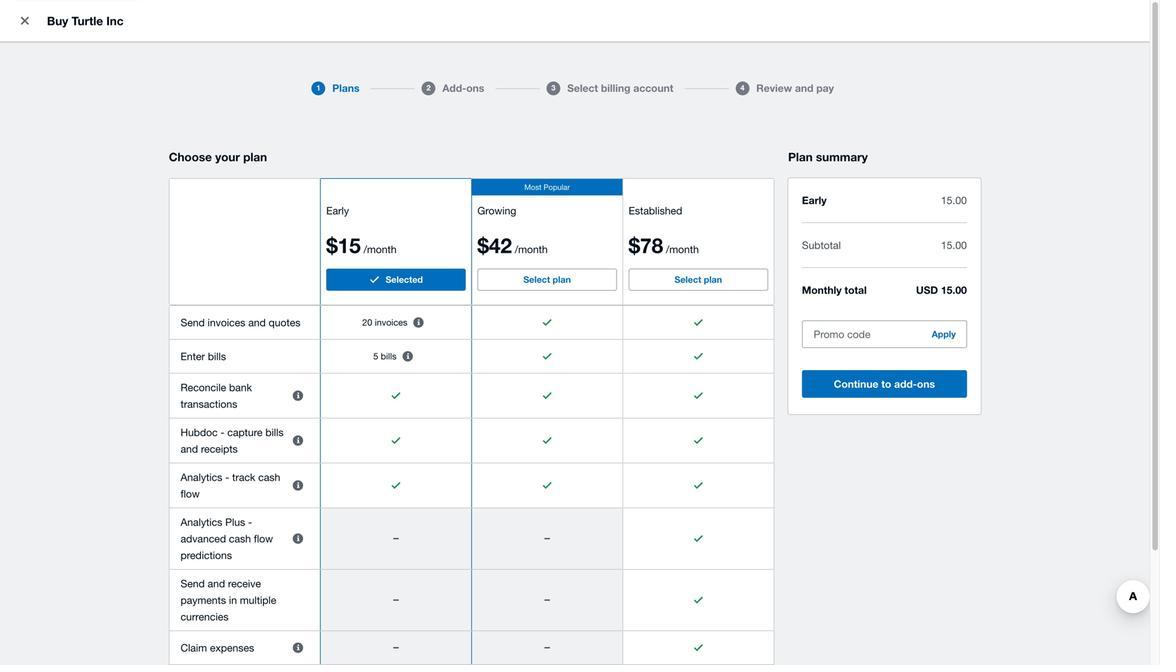 Task type: vqa. For each thing, say whether or not it's contained in the screenshot.
Send related to Send invoices and quotes
yes



Task type: locate. For each thing, give the bounding box(es) containing it.
/ inside "$15 / month"
[[364, 243, 367, 255]]

analytics
[[181, 471, 223, 483], [181, 516, 223, 528]]

select
[[568, 82, 598, 94], [524, 274, 550, 285], [675, 274, 702, 285]]

plan for $42
[[553, 274, 571, 285]]

send up enter
[[181, 316, 205, 329]]

plan
[[789, 150, 813, 164]]

2 / from the left
[[515, 243, 518, 255]]

analytics inside analytics - track cash flow
[[181, 471, 223, 483]]

0 vertical spatial flow
[[181, 488, 200, 500]]

0 vertical spatial cash
[[258, 471, 280, 483]]

1 horizontal spatial select
[[568, 82, 598, 94]]

bills inside hubdoc - capture bills and receipts
[[266, 426, 284, 438]]

and down hubdoc
[[181, 443, 198, 455]]

0 horizontal spatial flow
[[181, 488, 200, 500]]

analytics for analytics plus - advanced cash flow predictions
[[181, 516, 223, 528]]

apply
[[932, 329, 956, 340]]

select down $42 / month
[[524, 274, 550, 285]]

most
[[525, 183, 542, 192]]

0 vertical spatial ons
[[467, 82, 485, 94]]

transactions
[[181, 398, 237, 410]]

15.00 for subtotal
[[942, 239, 967, 251]]

0 vertical spatial send
[[181, 316, 205, 329]]

capture
[[228, 426, 263, 438]]

choose your plan
[[169, 150, 267, 164]]

/ right "$78"
[[666, 243, 670, 255]]

2 horizontal spatial plan
[[704, 274, 723, 285]]

$42
[[478, 233, 512, 258]]

invoices up enter bills
[[208, 316, 246, 329]]

send up payments at the bottom left of page
[[181, 578, 205, 590]]

/ right $42
[[515, 243, 518, 255]]

select plan down $42 / month
[[524, 274, 571, 285]]

month inside $42 / month
[[518, 243, 548, 255]]

early up "$15"
[[326, 205, 349, 217]]

5
[[373, 351, 378, 362]]

0 horizontal spatial cash
[[229, 533, 251, 545]]

analytics up advanced on the left bottom
[[181, 516, 223, 528]]

1 vertical spatial analytics
[[181, 516, 223, 528]]

month inside "$15 / month"
[[367, 243, 397, 255]]

bills
[[208, 350, 226, 362], [381, 351, 397, 362], [266, 426, 284, 438]]

- inside hubdoc - capture bills and receipts
[[221, 426, 225, 438]]

send inside send and receive payments in multiple currencies
[[181, 578, 205, 590]]

flow
[[181, 488, 200, 500], [254, 533, 273, 545]]

/ for $15
[[364, 243, 367, 255]]

20
[[362, 317, 372, 328]]

1 send from the top
[[181, 316, 205, 329]]

select plan button
[[478, 269, 617, 291], [629, 269, 768, 291]]

review
[[757, 82, 793, 94]]

1 horizontal spatial bills
[[266, 426, 284, 438]]

select right 3
[[568, 82, 598, 94]]

1 horizontal spatial invoices
[[375, 317, 408, 328]]

month inside $78 / month
[[670, 243, 699, 255]]

select for $78
[[675, 274, 702, 285]]

monthly
[[802, 284, 842, 296]]

select plan down $78 / month
[[675, 274, 723, 285]]

2 15.00 from the top
[[942, 239, 967, 251]]

select inside tab list
[[568, 82, 598, 94]]

1 / from the left
[[364, 243, 367, 255]]

receipts
[[201, 443, 238, 455]]

send
[[181, 316, 205, 329], [181, 578, 205, 590]]

cash right "track" on the bottom left
[[258, 471, 280, 483]]

2 horizontal spatial /
[[666, 243, 670, 255]]

1 vertical spatial flow
[[254, 533, 273, 545]]

0 horizontal spatial plan
[[243, 150, 267, 164]]

0 horizontal spatial ons
[[467, 82, 485, 94]]

-
[[221, 426, 225, 438], [225, 471, 229, 483], [248, 516, 252, 528]]

quotes
[[269, 316, 301, 329]]

send for send and receive payments in multiple currencies
[[181, 578, 205, 590]]

1 vertical spatial -
[[225, 471, 229, 483]]

upgrade your plan at any time to send more than 20 invoices image
[[405, 309, 433, 336]]

invoices right 20
[[375, 317, 408, 328]]

bills left manage bills, receipts and documents to automate and simplify daily admin. icon
[[266, 426, 284, 438]]

month for $42
[[518, 243, 548, 255]]

2 analytics from the top
[[181, 516, 223, 528]]

1 vertical spatial ons
[[918, 378, 936, 390]]

- right plus
[[248, 516, 252, 528]]

1 horizontal spatial early
[[802, 194, 827, 207]]

selected button
[[326, 269, 466, 291]]

0 horizontal spatial -
[[221, 426, 225, 438]]

1 horizontal spatial ons
[[918, 378, 936, 390]]

and up payments at the bottom left of page
[[208, 578, 225, 590]]

upgrade your plan at any time to enter more than 5 bills and/or purchase orders image
[[394, 343, 422, 370]]

2 vertical spatial -
[[248, 516, 252, 528]]

summary
[[816, 150, 868, 164]]

1 horizontal spatial cash
[[258, 471, 280, 483]]

early up subtotal
[[802, 194, 827, 207]]

add-
[[443, 82, 467, 94]]

early
[[802, 194, 827, 207], [326, 205, 349, 217]]

subtotal
[[802, 239, 841, 251]]

analytics inside analytics plus - advanced cash flow predictions
[[181, 516, 223, 528]]

1 horizontal spatial -
[[225, 471, 229, 483]]

0 horizontal spatial select plan
[[524, 274, 571, 285]]

tab list containing plans
[[161, 75, 990, 102]]

usd
[[917, 284, 939, 296]]

- up 'receipts'
[[221, 426, 225, 438]]

0 horizontal spatial invoices
[[208, 316, 246, 329]]

1 select plan button from the left
[[478, 269, 617, 291]]

track
[[232, 471, 256, 483]]

month
[[367, 243, 397, 255], [518, 243, 548, 255], [670, 243, 699, 255]]

month right $42
[[518, 243, 548, 255]]

apply button
[[924, 323, 965, 345]]

1 analytics from the top
[[181, 471, 223, 483]]

select plan
[[524, 274, 571, 285], [675, 274, 723, 285]]

pay
[[817, 82, 834, 94]]

ons right to
[[918, 378, 936, 390]]

plans
[[332, 82, 360, 94]]

plan
[[243, 150, 267, 164], [553, 274, 571, 285], [704, 274, 723, 285]]

1 vertical spatial cash
[[229, 533, 251, 545]]

claim
[[181, 642, 207, 654]]

1 select plan from the left
[[524, 274, 571, 285]]

flow left build a deeper understanding of how your business is performing. image
[[254, 533, 273, 545]]

billing
[[601, 82, 631, 94]]

15.00
[[942, 194, 967, 206], [942, 239, 967, 251], [942, 284, 967, 296]]

and inside send and receive payments in multiple currencies
[[208, 578, 225, 590]]

- inside analytics - track cash flow
[[225, 471, 229, 483]]

0 horizontal spatial bills
[[208, 350, 226, 362]]

bills right 5
[[381, 351, 397, 362]]

reconcile transactions to keep them in sync using xero software or the app. image
[[284, 382, 312, 410]]

buy
[[47, 14, 68, 28]]

continue
[[834, 378, 879, 390]]

growing
[[478, 205, 517, 217]]

plan summary
[[789, 150, 868, 164]]

analytics for analytics - track cash flow
[[181, 471, 223, 483]]

2 vertical spatial 15.00
[[942, 284, 967, 296]]

3 month from the left
[[670, 243, 699, 255]]

select plan button down $78 / month
[[629, 269, 768, 291]]

/ for $42
[[515, 243, 518, 255]]

2 horizontal spatial bills
[[381, 351, 397, 362]]

select plan button for $78
[[629, 269, 768, 291]]

review and pay
[[757, 82, 834, 94]]

0 horizontal spatial select plan button
[[478, 269, 617, 291]]

tab list
[[161, 75, 990, 102]]

/ inside $42 / month
[[515, 243, 518, 255]]

- inside analytics plus - advanced cash flow predictions
[[248, 516, 252, 528]]

0 vertical spatial -
[[221, 426, 225, 438]]

popular
[[544, 183, 570, 192]]

1 vertical spatial 15.00
[[942, 239, 967, 251]]

inc
[[106, 14, 124, 28]]

invoices for send
[[208, 316, 246, 329]]

month up "selected" button
[[367, 243, 397, 255]]

analytics down 'receipts'
[[181, 471, 223, 483]]

2 horizontal spatial -
[[248, 516, 252, 528]]

/ right "$15"
[[364, 243, 367, 255]]

- left "track" on the bottom left
[[225, 471, 229, 483]]

2 select plan button from the left
[[629, 269, 768, 291]]

add-
[[895, 378, 918, 390]]

and
[[796, 82, 814, 94], [248, 316, 266, 329], [181, 443, 198, 455], [208, 578, 225, 590]]

select down $78 / month
[[675, 274, 702, 285]]

flow up advanced on the left bottom
[[181, 488, 200, 500]]

1 horizontal spatial /
[[515, 243, 518, 255]]

bills right enter
[[208, 350, 226, 362]]

0 horizontal spatial month
[[367, 243, 397, 255]]

/
[[364, 243, 367, 255], [515, 243, 518, 255], [666, 243, 670, 255]]

select plan for $42
[[524, 274, 571, 285]]

0 horizontal spatial /
[[364, 243, 367, 255]]

select plan button down $42 / month
[[478, 269, 617, 291]]

1 month from the left
[[367, 243, 397, 255]]

monthly total
[[802, 284, 867, 296]]

usd 15.00
[[917, 284, 967, 296]]

1 15.00 from the top
[[942, 194, 967, 206]]

send and receive payments in multiple currencies
[[181, 578, 276, 623]]

buy turtle inc
[[47, 14, 124, 28]]

5 bills
[[373, 351, 397, 362]]

- for hubdoc
[[221, 426, 225, 438]]

1 horizontal spatial plan
[[553, 274, 571, 285]]

3 / from the left
[[666, 243, 670, 255]]

continue to add-ons
[[834, 378, 936, 390]]

0 vertical spatial analytics
[[181, 471, 223, 483]]

predictions
[[181, 549, 232, 561]]

and left the pay
[[796, 82, 814, 94]]

invoices
[[208, 316, 246, 329], [375, 317, 408, 328]]

included image
[[543, 319, 552, 326], [543, 353, 552, 360], [694, 353, 703, 360], [543, 392, 552, 399], [694, 392, 703, 399], [392, 437, 401, 444], [694, 535, 703, 542]]

- for analytics
[[225, 471, 229, 483]]

1 horizontal spatial flow
[[254, 533, 273, 545]]

cash down plus
[[229, 533, 251, 545]]

flow inside analytics plus - advanced cash flow predictions
[[254, 533, 273, 545]]

select plan for $78
[[675, 274, 723, 285]]

1 horizontal spatial select plan button
[[629, 269, 768, 291]]

ons right 2
[[467, 82, 485, 94]]

1 vertical spatial send
[[181, 578, 205, 590]]

2 select plan from the left
[[675, 274, 723, 285]]

2 send from the top
[[181, 578, 205, 590]]

2 horizontal spatial select
[[675, 274, 702, 285]]

0 vertical spatial 15.00
[[942, 194, 967, 206]]

choose
[[169, 150, 212, 164]]

select for $42
[[524, 274, 550, 285]]

ons
[[467, 82, 485, 94], [918, 378, 936, 390]]

1 horizontal spatial select plan
[[675, 274, 723, 285]]

cash
[[258, 471, 280, 483], [229, 533, 251, 545]]

month right "$78"
[[670, 243, 699, 255]]

1 horizontal spatial month
[[518, 243, 548, 255]]

0 horizontal spatial select
[[524, 274, 550, 285]]

2 month from the left
[[518, 243, 548, 255]]

currencies
[[181, 611, 229, 623]]

invoices for 20
[[375, 317, 408, 328]]

claim expenses
[[181, 642, 254, 654]]

included image
[[694, 319, 703, 326], [392, 392, 401, 399], [543, 437, 552, 444], [694, 437, 703, 444], [392, 482, 401, 489], [543, 482, 552, 489], [694, 482, 703, 489], [694, 597, 703, 604], [694, 645, 703, 652]]

2 horizontal spatial month
[[670, 243, 699, 255]]

send for send invoices and quotes
[[181, 316, 205, 329]]

/ inside $78 / month
[[666, 243, 670, 255]]



Task type: describe. For each thing, give the bounding box(es) containing it.
select plan button for $42
[[478, 269, 617, 291]]

bills for 5 bills
[[381, 351, 397, 362]]

manage bills, receipts and documents to automate and simplify daily admin. image
[[284, 427, 312, 455]]

2
[[427, 83, 431, 92]]

month for $15
[[367, 243, 397, 255]]

to
[[882, 378, 892, 390]]

and inside hubdoc - capture bills and receipts
[[181, 443, 198, 455]]

receive
[[228, 578, 261, 590]]

add-ons
[[443, 82, 485, 94]]

and left quotes
[[248, 316, 266, 329]]

reconcile bank transactions
[[181, 381, 252, 410]]

expenses
[[210, 642, 254, 654]]

plan for $78
[[704, 274, 723, 285]]

in
[[229, 594, 237, 606]]

send invoices and quotes
[[181, 316, 301, 329]]

business insights that help you make better decisions. image
[[284, 472, 312, 500]]

4
[[741, 83, 745, 92]]

3
[[552, 83, 556, 92]]

ons inside tab list
[[467, 82, 485, 94]]

$15 / month
[[326, 233, 397, 258]]

enter bills
[[181, 350, 226, 362]]

3 15.00 from the top
[[942, 284, 967, 296]]

multiple
[[240, 594, 276, 606]]

0 horizontal spatial early
[[326, 205, 349, 217]]

Promo code field
[[803, 321, 916, 348]]

$78
[[629, 233, 664, 258]]

bank
[[229, 381, 252, 393]]

total
[[845, 284, 867, 296]]

advanced
[[181, 533, 226, 545]]

20 invoices
[[362, 317, 408, 328]]

cash inside analytics - track cash flow
[[258, 471, 280, 483]]

/ for $78
[[666, 243, 670, 255]]

selected
[[386, 274, 423, 285]]

account
[[634, 82, 674, 94]]

$15
[[326, 233, 361, 258]]

select billing account
[[568, 82, 674, 94]]

claim, review and approve expenses, and monitor when reimbursements are due. image
[[284, 634, 312, 662]]

$78 / month
[[629, 233, 699, 258]]

continue to add-ons button
[[802, 370, 967, 398]]

and inside tab list
[[796, 82, 814, 94]]

enter
[[181, 350, 205, 362]]

bills for enter bills
[[208, 350, 226, 362]]

month for $78
[[670, 243, 699, 255]]

flow inside analytics - track cash flow
[[181, 488, 200, 500]]

reconcile
[[181, 381, 226, 393]]

ons inside button
[[918, 378, 936, 390]]

payments
[[181, 594, 226, 606]]

hubdoc
[[181, 426, 218, 438]]

analytics plus - advanced cash flow predictions
[[181, 516, 273, 561]]

build a deeper understanding of how your business is performing. image
[[284, 525, 312, 553]]

turtle
[[72, 14, 103, 28]]

plus
[[225, 516, 245, 528]]

1
[[317, 83, 321, 92]]

$42 / month
[[478, 233, 548, 258]]

your
[[215, 150, 240, 164]]

cash inside analytics plus - advanced cash flow predictions
[[229, 533, 251, 545]]

15.00 for early
[[942, 194, 967, 206]]

established
[[629, 205, 683, 217]]

analytics - track cash flow
[[181, 471, 280, 500]]

hubdoc - capture bills and receipts
[[181, 426, 284, 455]]

most popular
[[525, 183, 570, 192]]



